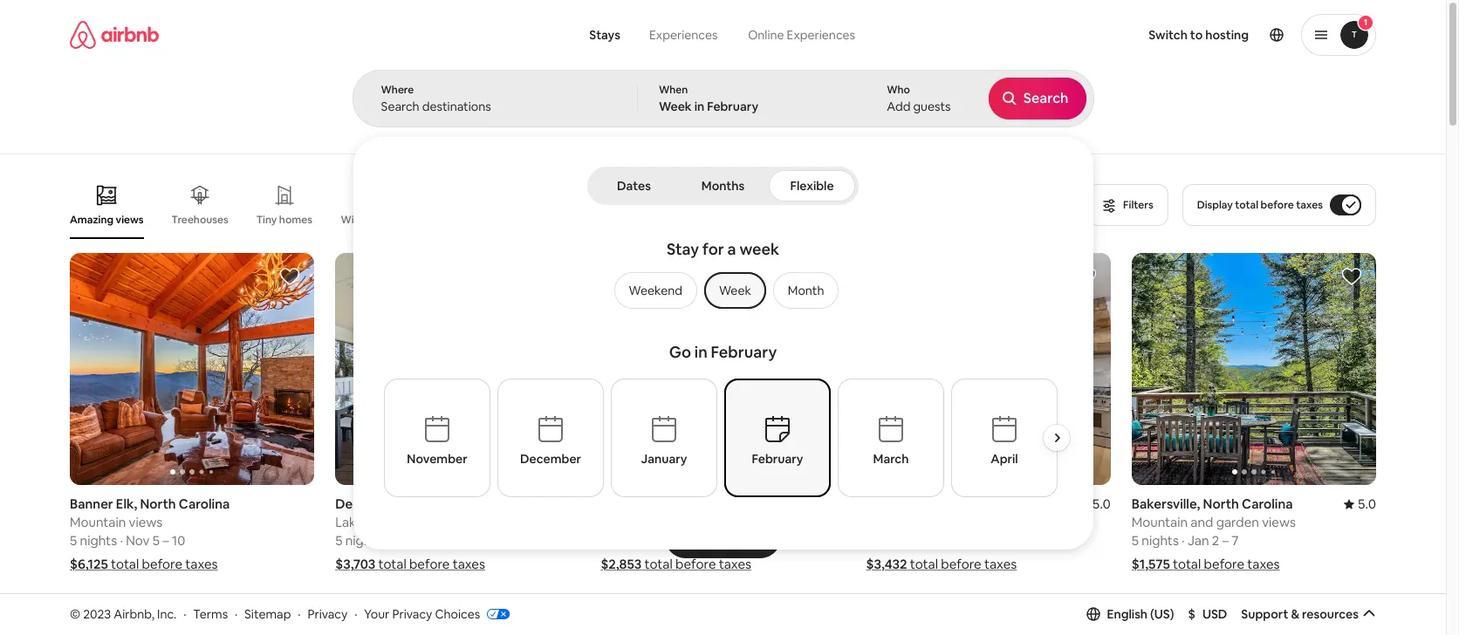 Task type: describe. For each thing, give the bounding box(es) containing it.
treehouses
[[172, 213, 229, 227]]

7
[[1232, 533, 1239, 549]]

· right inc.
[[183, 606, 186, 622]]

4.86
[[819, 496, 845, 512]]

old
[[866, 496, 888, 512]]

march button
[[838, 379, 944, 497]]

$3,703
[[335, 556, 376, 573]]

1 button
[[1301, 14, 1376, 56]]

profile element
[[898, 0, 1376, 70]]

boone, north carolina
[[601, 496, 736, 512]]

views inside bakersville, north carolina mountain and garden views 5 nights · jan 2 – 7 $1,575 total before taxes
[[1262, 514, 1296, 531]]

1 vertical spatial february
[[711, 342, 777, 362]]

stays button
[[575, 17, 634, 52]]

support & resources
[[1241, 606, 1359, 622]]

add
[[887, 99, 911, 114]]

2 5.0 from the left
[[1092, 496, 1111, 512]]

– inside nov 3 – 8 $2,853 total before taxes
[[694, 533, 700, 549]]

add to wishlist: old fort, north carolina image
[[1076, 266, 1097, 287]]

display total before taxes
[[1197, 198, 1323, 212]]

february button
[[724, 379, 831, 497]]

stays
[[589, 27, 620, 43]]

5.0 out of 5 average rating image for bakersville, north carolina mountain and garden views 5 nights · jan 2 – 7 $1,575 total before taxes
[[1344, 496, 1376, 512]]

when week in february
[[659, 83, 758, 114]]

4.86 out of 5 average rating image
[[805, 496, 845, 512]]

map
[[717, 529, 742, 545]]

month
[[788, 283, 824, 298]]

$
[[1188, 606, 1196, 622]]

– inside bakersville, north carolina mountain and garden views 5 nights · jan 2 – 7 $1,575 total before taxes
[[1222, 533, 1229, 549]]

before inside nov 3 – 8 $2,853 total before taxes
[[675, 556, 716, 573]]

stay for a week group
[[439, 232, 1007, 335]]

1 5.0 from the left
[[561, 496, 580, 512]]

2
[[1212, 533, 1219, 549]]

february inside button
[[752, 451, 803, 467]]

in inside group
[[695, 342, 708, 362]]

north for denver, north carolina lake views 5 nights $3,703 total before taxes
[[385, 496, 421, 512]]

weekend
[[629, 283, 682, 298]]

for
[[702, 239, 724, 259]]

go in february
[[669, 342, 777, 362]]

support & resources button
[[1241, 606, 1376, 622]]

add to wishlist: boone, north carolina image
[[810, 266, 831, 287]]

total inside 5 nights · nov 5 – 10 $3,432 total before taxes
[[910, 556, 938, 573]]

english (us)
[[1107, 606, 1174, 622]]

views inside banner elk, north carolina mountain views 5 nights · nov 5 – 10 $6,125 total before taxes
[[129, 514, 163, 531]]

tab list inside stays tab panel
[[591, 167, 855, 205]]

what can we help you find? tab list
[[575, 17, 733, 52]]

banner
[[70, 496, 113, 512]]

terms · sitemap · privacy ·
[[193, 606, 357, 622]]

taxes inside bakersville, north carolina mountain and garden views 5 nights · jan 2 – 7 $1,575 total before taxes
[[1247, 556, 1280, 573]]

· inside banner elk, north carolina mountain views 5 nights · nov 5 – 10 $6,125 total before taxes
[[120, 533, 123, 549]]

total inside denver, north carolina lake views 5 nights $3,703 total before taxes
[[378, 556, 406, 573]]

display
[[1197, 198, 1233, 212]]

your
[[364, 606, 390, 622]]

week
[[740, 239, 779, 259]]

before inside the display total before taxes button
[[1261, 198, 1294, 212]]

taxes inside 5 nights · nov 5 – 10 $3,432 total before taxes
[[984, 556, 1017, 573]]

3 5.0 from the left
[[1358, 496, 1376, 512]]

show
[[683, 529, 714, 545]]

2023
[[83, 606, 111, 622]]

mountain inside banner elk, north carolina mountain views 5 nights · nov 5 – 10 $6,125 total before taxes
[[70, 514, 126, 531]]

support
[[1241, 606, 1288, 622]]

tiny homes
[[256, 213, 312, 227]]

to
[[1190, 27, 1203, 43]]

Where field
[[381, 99, 609, 114]]

4 5 from the left
[[866, 533, 873, 549]]

4 north from the left
[[923, 496, 959, 512]]

nov inside banner elk, north carolina mountain views 5 nights · nov 5 – 10 $6,125 total before taxes
[[126, 533, 150, 549]]

before inside banner elk, north carolina mountain views 5 nights · nov 5 – 10 $6,125 total before taxes
[[142, 556, 182, 573]]

$ usd
[[1188, 606, 1227, 622]]

1 5 from the left
[[70, 533, 77, 549]]

taxes inside button
[[1296, 198, 1323, 212]]

where
[[381, 83, 414, 97]]

week inside when week in february
[[659, 99, 692, 114]]

$1,575
[[1132, 556, 1170, 573]]

amazing
[[70, 213, 113, 227]]

5.0 out of 5 average rating image for 5 nights · nov 5 – 10 $3,432 total before taxes
[[1078, 496, 1111, 512]]

march
[[873, 451, 909, 467]]

bakersville,
[[1132, 496, 1200, 512]]

add to wishlist: banner elk, north carolina image
[[279, 266, 300, 287]]

elk,
[[116, 496, 137, 512]]

old fort, north carolina
[[866, 496, 1013, 512]]

north for bakersville, north carolina mountain and garden views 5 nights · jan 2 – 7 $1,575 total before taxes
[[1203, 496, 1239, 512]]

filters button
[[1088, 184, 1168, 226]]

show map
[[683, 529, 742, 545]]

taxes inside denver, north carolina lake views 5 nights $3,703 total before taxes
[[453, 556, 485, 573]]

denver, north carolina lake views 5 nights $3,703 total before taxes
[[335, 496, 485, 573]]

(us)
[[1150, 606, 1174, 622]]

english
[[1107, 606, 1148, 622]]

mountain inside bakersville, north carolina mountain and garden views 5 nights · jan 2 – 7 $1,575 total before taxes
[[1132, 514, 1188, 531]]

© 2023 airbnb, inc. ·
[[70, 606, 186, 622]]

go
[[669, 342, 691, 362]]

terms
[[193, 606, 228, 622]]

none search field containing stay for a week
[[352, 0, 1094, 550]]

carolina for bakersville, north carolina mountain and garden views 5 nights · jan 2 – 7 $1,575 total before taxes
[[1242, 496, 1293, 512]]

3
[[683, 533, 691, 549]]

flexible
[[790, 178, 834, 194]]

stay
[[667, 239, 699, 259]]



Task type: locate. For each thing, give the bounding box(es) containing it.
10 inside banner elk, north carolina mountain views 5 nights · nov 5 – 10 $6,125 total before taxes
[[172, 533, 185, 549]]

nov left 3
[[657, 533, 681, 549]]

nights
[[80, 533, 117, 549], [345, 533, 382, 549], [876, 533, 913, 549], [1142, 533, 1179, 549]]

carolina right elk,
[[179, 496, 230, 512]]

0 vertical spatial in
[[694, 99, 704, 114]]

banner elk, north carolina mountain views 5 nights · nov 5 – 10 $6,125 total before taxes
[[70, 496, 230, 573]]

nights up $3,432
[[876, 533, 913, 549]]

week down when
[[659, 99, 692, 114]]

nights inside denver, north carolina lake views 5 nights $3,703 total before taxes
[[345, 533, 382, 549]]

experiences right online
[[787, 27, 855, 43]]

5 up $6,125 at the left bottom
[[70, 533, 77, 549]]

1 carolina from the left
[[179, 496, 230, 512]]

4 – from the left
[[1222, 533, 1229, 549]]

carolina
[[179, 496, 230, 512], [424, 496, 475, 512], [685, 496, 736, 512], [962, 496, 1013, 512], [1242, 496, 1293, 512]]

· down elk,
[[120, 533, 123, 549]]

total inside bakersville, north carolina mountain and garden views 5 nights · jan 2 – 7 $1,575 total before taxes
[[1173, 556, 1201, 573]]

in down experiences 'button'
[[694, 99, 704, 114]]

· left your
[[354, 606, 357, 622]]

online experiences
[[748, 27, 855, 43]]

1 privacy from the left
[[308, 606, 348, 622]]

week down a on the top of the page
[[719, 283, 751, 298]]

views inside group
[[116, 213, 144, 227]]

2 mountain from the left
[[1132, 514, 1188, 531]]

carolina inside denver, north carolina lake views 5 nights $3,703 total before taxes
[[424, 496, 475, 512]]

who add guests
[[887, 83, 951, 114]]

· left jan
[[1182, 533, 1185, 549]]

amazing views
[[70, 213, 144, 227]]

8
[[703, 533, 711, 549]]

5 inside bakersville, north carolina mountain and garden views 5 nights · jan 2 – 7 $1,575 total before taxes
[[1132, 533, 1139, 549]]

5.0
[[561, 496, 580, 512], [1092, 496, 1111, 512], [1358, 496, 1376, 512]]

before up inc.
[[142, 556, 182, 573]]

10 inside 5 nights · nov 5 – 10 $3,432 total before taxes
[[968, 533, 982, 549]]

total inside banner elk, north carolina mountain views 5 nights · nov 5 – 10 $6,125 total before taxes
[[111, 556, 139, 573]]

usd
[[1202, 606, 1227, 622]]

carolina inside bakersville, north carolina mountain and garden views 5 nights · jan 2 – 7 $1,575 total before taxes
[[1242, 496, 1293, 512]]

5 down the old fort, north carolina at the bottom of page
[[949, 533, 956, 549]]

months button
[[681, 170, 765, 202]]

1 nights from the left
[[80, 533, 117, 549]]

0 horizontal spatial experiences
[[649, 27, 718, 43]]

3 5 from the left
[[335, 533, 342, 549]]

mountain down bakersville, at the right of the page
[[1132, 514, 1188, 531]]

privacy left your
[[308, 606, 348, 622]]

north right elk,
[[140, 496, 176, 512]]

homes
[[279, 213, 312, 227]]

before
[[1261, 198, 1294, 212], [142, 556, 182, 573], [409, 556, 450, 573], [675, 556, 716, 573], [941, 556, 982, 573], [1204, 556, 1245, 573]]

– right 3
[[694, 533, 700, 549]]

3 carolina from the left
[[685, 496, 736, 512]]

1 horizontal spatial experiences
[[787, 27, 855, 43]]

0 vertical spatial week
[[659, 99, 692, 114]]

5
[[70, 533, 77, 549], [152, 533, 160, 549], [335, 533, 342, 549], [866, 533, 873, 549], [949, 533, 956, 549], [1132, 533, 1139, 549]]

3 – from the left
[[959, 533, 966, 549]]

5 inside denver, north carolina lake views 5 nights $3,703 total before taxes
[[335, 533, 342, 549]]

before right display
[[1261, 198, 1294, 212]]

– inside banner elk, north carolina mountain views 5 nights · nov 5 – 10 $6,125 total before taxes
[[163, 533, 169, 549]]

experiences button
[[634, 17, 733, 52]]

2 vertical spatial february
[[752, 451, 803, 467]]

north right fort,
[[923, 496, 959, 512]]

december button
[[497, 379, 604, 497]]

5 north from the left
[[1203, 496, 1239, 512]]

stays tab panel
[[352, 70, 1094, 550]]

1 horizontal spatial 10
[[968, 533, 982, 549]]

total right $3,432
[[910, 556, 938, 573]]

display total before taxes button
[[1182, 184, 1376, 226]]

taxes inside banner elk, north carolina mountain views 5 nights · nov 5 – 10 $6,125 total before taxes
[[185, 556, 218, 573]]

carolina for denver, north carolina lake views 5 nights $3,703 total before taxes
[[424, 496, 475, 512]]

nights inside bakersville, north carolina mountain and garden views 5 nights · jan 2 – 7 $1,575 total before taxes
[[1142, 533, 1179, 549]]

©
[[70, 606, 80, 622]]

$3,432
[[866, 556, 907, 573]]

3 north from the left
[[646, 496, 682, 512]]

before down 3
[[675, 556, 716, 573]]

5 carolina from the left
[[1242, 496, 1293, 512]]

total inside the display total before taxes button
[[1235, 198, 1259, 212]]

switch to hosting
[[1149, 27, 1249, 43]]

views right garden
[[1262, 514, 1296, 531]]

total right $6,125 at the left bottom
[[111, 556, 139, 573]]

$6,125
[[70, 556, 108, 573]]

mountain down banner
[[70, 514, 126, 531]]

1 in from the top
[[694, 99, 704, 114]]

1 horizontal spatial 5.0 out of 5 average rating image
[[1344, 496, 1376, 512]]

0 horizontal spatial 10
[[172, 533, 185, 549]]

north right denver,
[[385, 496, 421, 512]]

and
[[1191, 514, 1213, 531]]

who
[[887, 83, 910, 97]]

carolina for boone, north carolina
[[685, 496, 736, 512]]

before down 2
[[1204, 556, 1245, 573]]

carolina up garden
[[1242, 496, 1293, 512]]

total right display
[[1235, 198, 1259, 212]]

1 horizontal spatial week
[[719, 283, 751, 298]]

lake
[[335, 514, 363, 531]]

filters
[[1123, 198, 1153, 212]]

views right amazing
[[116, 213, 144, 227]]

your privacy choices link
[[364, 606, 510, 623]]

north inside denver, north carolina lake views 5 nights $3,703 total before taxes
[[385, 496, 421, 512]]

2 5 from the left
[[152, 533, 160, 549]]

5 up $1,575 on the bottom right of the page
[[1132, 533, 1139, 549]]

2 privacy from the left
[[392, 606, 432, 622]]

0 horizontal spatial mountain
[[70, 514, 126, 531]]

experiences up when
[[649, 27, 718, 43]]

$2,853
[[601, 556, 642, 573]]

total down jan
[[1173, 556, 1201, 573]]

carolina down november
[[424, 496, 475, 512]]

– inside 5 nights · nov 5 – 10 $3,432 total before taxes
[[959, 533, 966, 549]]

sitemap link
[[244, 606, 291, 622]]

november button
[[384, 379, 490, 497]]

1 vertical spatial week
[[719, 283, 751, 298]]

carolina up show map
[[685, 496, 736, 512]]

a
[[728, 239, 736, 259]]

10 up inc.
[[172, 533, 185, 549]]

views down denver,
[[366, 514, 400, 531]]

nights inside banner elk, north carolina mountain views 5 nights · nov 5 – 10 $6,125 total before taxes
[[80, 533, 117, 549]]

terms link
[[193, 606, 228, 622]]

2 carolina from the left
[[424, 496, 475, 512]]

group containing weekend
[[607, 272, 839, 309]]

in right the go
[[695, 342, 708, 362]]

nights up $1,575 on the bottom right of the page
[[1142, 533, 1179, 549]]

2 nights from the left
[[345, 533, 382, 549]]

10
[[172, 533, 185, 549], [968, 533, 982, 549]]

group inside stay for a week group
[[607, 272, 839, 309]]

nov down elk,
[[126, 533, 150, 549]]

nov 3 – 8 $2,853 total before taxes
[[601, 533, 751, 573]]

nov down the old fort, north carolina at the bottom of page
[[922, 533, 946, 549]]

group containing amazing views
[[70, 171, 1077, 239]]

nov inside 5 nights · nov 5 – 10 $3,432 total before taxes
[[922, 533, 946, 549]]

your privacy choices
[[364, 606, 480, 622]]

2 horizontal spatial nov
[[922, 533, 946, 549]]

north inside banner elk, north carolina mountain views 5 nights · nov 5 – 10 $6,125 total before taxes
[[140, 496, 176, 512]]

0 horizontal spatial privacy
[[308, 606, 348, 622]]

before inside denver, north carolina lake views 5 nights $3,703 total before taxes
[[409, 556, 450, 573]]

north up garden
[[1203, 496, 1239, 512]]

choices
[[435, 606, 480, 622]]

1 horizontal spatial 5.0
[[1092, 496, 1111, 512]]

1 horizontal spatial mountain
[[1132, 514, 1188, 531]]

total inside nov 3 – 8 $2,853 total before taxes
[[645, 556, 673, 573]]

4 carolina from the left
[[962, 496, 1013, 512]]

2 experiences from the left
[[787, 27, 855, 43]]

dates
[[617, 178, 651, 194]]

1 north from the left
[[140, 496, 176, 512]]

january button
[[611, 379, 717, 497]]

privacy link
[[308, 606, 348, 622]]

online experiences link
[[733, 17, 871, 52]]

1 vertical spatial in
[[695, 342, 708, 362]]

1 – from the left
[[163, 533, 169, 549]]

1 horizontal spatial nov
[[657, 533, 681, 549]]

0 horizontal spatial nov
[[126, 533, 150, 549]]

· inside 5 nights · nov 5 – 10 $3,432 total before taxes
[[916, 533, 919, 549]]

group
[[70, 171, 1077, 239], [70, 253, 314, 485], [335, 253, 580, 485], [601, 253, 1090, 485], [622, 253, 1111, 485], [1132, 253, 1376, 485], [607, 272, 839, 309], [70, 608, 314, 635], [335, 608, 580, 635], [601, 608, 845, 635], [601, 608, 845, 635], [866, 608, 1111, 635], [1132, 608, 1376, 635]]

before inside bakersville, north carolina mountain and garden views 5 nights · jan 2 – 7 $1,575 total before taxes
[[1204, 556, 1245, 573]]

1 5.0 out of 5 average rating image from the left
[[1078, 496, 1111, 512]]

april button
[[951, 379, 1058, 497]]

– up inc.
[[163, 533, 169, 549]]

nights up $6,125 at the left bottom
[[80, 533, 117, 549]]

resources
[[1302, 606, 1359, 622]]

boone,
[[601, 496, 644, 512]]

tiny
[[256, 213, 277, 227]]

· inside bakersville, north carolina mountain and garden views 5 nights · jan 2 – 7 $1,575 total before taxes
[[1182, 533, 1185, 549]]

10 down the old fort, north carolina at the bottom of page
[[968, 533, 982, 549]]

2 nov from the left
[[657, 533, 681, 549]]

denver,
[[335, 496, 382, 512]]

1
[[1364, 17, 1368, 28]]

taxes inside nov 3 – 8 $2,853 total before taxes
[[719, 556, 751, 573]]

views
[[116, 213, 144, 227], [129, 514, 163, 531], [366, 514, 400, 531], [1262, 514, 1296, 531]]

before inside 5 nights · nov 5 – 10 $3,432 total before taxes
[[941, 556, 982, 573]]

carolina inside banner elk, north carolina mountain views 5 nights · nov 5 – 10 $6,125 total before taxes
[[179, 496, 230, 512]]

views down elk,
[[129, 514, 163, 531]]

2 north from the left
[[385, 496, 421, 512]]

0 horizontal spatial week
[[659, 99, 692, 114]]

– down the old fort, north carolina at the bottom of page
[[959, 533, 966, 549]]

nights inside 5 nights · nov 5 – 10 $3,432 total before taxes
[[876, 533, 913, 549]]

dates button
[[591, 170, 677, 202]]

–
[[163, 533, 169, 549], [694, 533, 700, 549], [959, 533, 966, 549], [1222, 533, 1229, 549]]

november
[[407, 451, 467, 467]]

· right terms
[[235, 606, 238, 622]]

carolina down april
[[962, 496, 1013, 512]]

privacy right your
[[392, 606, 432, 622]]

fort,
[[891, 496, 920, 512]]

– left 7
[[1222, 533, 1229, 549]]

None search field
[[352, 0, 1094, 550]]

before up your privacy choices
[[409, 556, 450, 573]]

1 experiences from the left
[[649, 27, 718, 43]]

jan
[[1188, 533, 1209, 549]]

taxes
[[1296, 198, 1323, 212], [185, 556, 218, 573], [453, 556, 485, 573], [719, 556, 751, 573], [984, 556, 1017, 573], [1247, 556, 1280, 573]]

go in february group
[[384, 335, 1078, 527]]

5 up $3,432
[[866, 533, 873, 549]]

views inside denver, north carolina lake views 5 nights $3,703 total before taxes
[[366, 514, 400, 531]]

3 nov from the left
[[922, 533, 946, 549]]

4 nights from the left
[[1142, 533, 1179, 549]]

0 horizontal spatial 5.0 out of 5 average rating image
[[1078, 496, 1111, 512]]

experiences inside 'button'
[[649, 27, 718, 43]]

nov inside nov 3 – 8 $2,853 total before taxes
[[657, 533, 681, 549]]

total right $2,853
[[645, 556, 673, 573]]

guests
[[913, 99, 951, 114]]

2 – from the left
[[694, 533, 700, 549]]

0 vertical spatial february
[[707, 99, 758, 114]]

nov
[[126, 533, 150, 549], [657, 533, 681, 549], [922, 533, 946, 549]]

· left privacy link
[[298, 606, 301, 622]]

5 5 from the left
[[949, 533, 956, 549]]

1 10 from the left
[[172, 533, 185, 549]]

online
[[748, 27, 784, 43]]

2 in from the top
[[695, 342, 708, 362]]

tab list
[[591, 167, 855, 205]]

5.0 out of 5 average rating image
[[1078, 496, 1111, 512], [1344, 496, 1376, 512]]

· down fort,
[[916, 533, 919, 549]]

total right $3,703
[[378, 556, 406, 573]]

april
[[991, 451, 1018, 467]]

0 horizontal spatial 5.0
[[561, 496, 580, 512]]

1 nov from the left
[[126, 533, 150, 549]]

january
[[641, 451, 687, 467]]

1 mountain from the left
[[70, 514, 126, 531]]

6 5 from the left
[[1132, 533, 1139, 549]]

3 nights from the left
[[876, 533, 913, 549]]

north inside bakersville, north carolina mountain and garden views 5 nights · jan 2 – 7 $1,575 total before taxes
[[1203, 496, 1239, 512]]

stay for a week
[[667, 239, 779, 259]]

2 5.0 out of 5 average rating image from the left
[[1344, 496, 1376, 512]]

add to wishlist: bakersville, north carolina image
[[1341, 266, 1362, 287]]

months
[[702, 178, 745, 194]]

north right boone,
[[646, 496, 682, 512]]

2 horizontal spatial 5.0
[[1358, 496, 1376, 512]]

inc.
[[157, 606, 177, 622]]

windmills
[[341, 213, 389, 227]]

5 down lake
[[335, 533, 342, 549]]

1 horizontal spatial privacy
[[392, 606, 432, 622]]

garden
[[1216, 514, 1259, 531]]

sitemap
[[244, 606, 291, 622]]

in inside when week in february
[[694, 99, 704, 114]]

nights down lake
[[345, 533, 382, 549]]

2 10 from the left
[[968, 533, 982, 549]]

total
[[1235, 198, 1259, 212], [111, 556, 139, 573], [378, 556, 406, 573], [645, 556, 673, 573], [910, 556, 938, 573], [1173, 556, 1201, 573]]

privacy
[[308, 606, 348, 622], [392, 606, 432, 622]]

north for boone, north carolina
[[646, 496, 682, 512]]

week inside group
[[719, 283, 751, 298]]

before down the old fort, north carolina at the bottom of page
[[941, 556, 982, 573]]

switch to hosting link
[[1138, 17, 1259, 53]]

bakersville, north carolina mountain and garden views 5 nights · jan 2 – 7 $1,575 total before taxes
[[1132, 496, 1296, 573]]

5 up inc.
[[152, 533, 160, 549]]

tab list containing dates
[[591, 167, 855, 205]]

hosting
[[1205, 27, 1249, 43]]

february
[[707, 99, 758, 114], [711, 342, 777, 362], [752, 451, 803, 467]]

december
[[520, 451, 581, 467]]

february inside when week in february
[[707, 99, 758, 114]]

when
[[659, 83, 688, 97]]



Task type: vqa. For each thing, say whether or not it's contained in the screenshot.
Living
no



